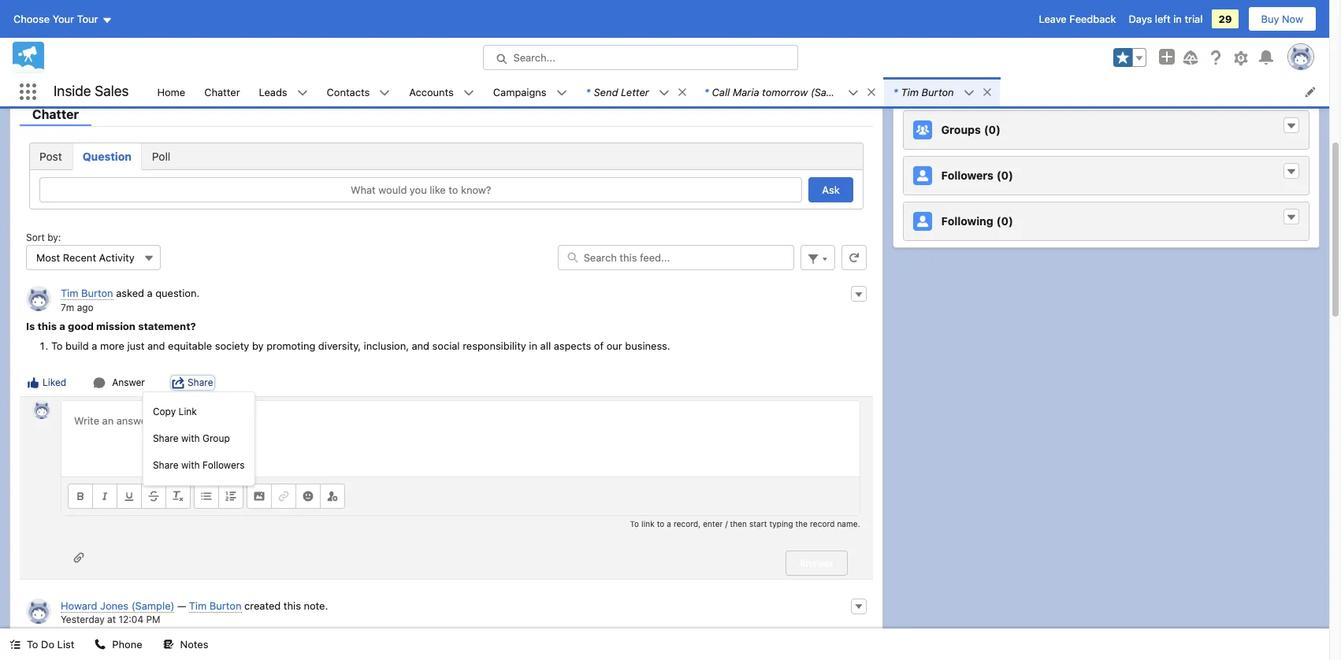 Task type: describe. For each thing, give the bounding box(es) containing it.
3 list item from the left
[[884, 77, 1000, 106]]

leads
[[259, 86, 287, 98]]

good
[[68, 320, 94, 332]]

in inside is this a good mission statement? to build a more just and equitable society by promoting diversity, inclusion, and social responsibility in all aspects of our business.
[[529, 339, 538, 352]]

to for to do list
[[27, 638, 38, 651]]

howard jones (sample) — tim burton created this note. yesterday at 12:04 pm
[[61, 599, 328, 626]]

(or
[[373, 52, 389, 65]]

howard jones (sample) link
[[61, 599, 174, 613]]

align text element
[[194, 484, 244, 509]]

most
[[36, 251, 60, 264]]

notes button
[[153, 629, 218, 660]]

is this a good mission statement? to build a more just and equitable society by promoting diversity, inclusion, and social responsibility in all aspects of our business.
[[26, 320, 670, 352]]

phone button
[[85, 629, 152, 660]]

Sort by: button
[[26, 245, 161, 270]]

copy
[[153, 406, 176, 417]]

0 vertical spatial tim burton link
[[61, 287, 113, 300]]

share your awesomeness with the world. (or at least with your colleagues on chatter.)
[[163, 52, 600, 65]]

chatter.)
[[556, 52, 600, 65]]

all
[[540, 339, 551, 352]]

accounts list item
[[400, 77, 484, 106]]

awesomeness
[[220, 52, 292, 65]]

text default image inside phone "button"
[[95, 639, 106, 650]]

what
[[351, 184, 376, 196]]

share for share your awesomeness with the world. (or at least with your colleagues on chatter.)
[[163, 52, 192, 65]]

then
[[730, 519, 747, 528]]

choose your tour button
[[13, 6, 113, 32]]

with inside 'link'
[[181, 432, 200, 444]]

1 vertical spatial answer button
[[786, 551, 848, 576]]

following
[[942, 215, 994, 228]]

text default image inside the to do list button
[[9, 639, 20, 650]]

text default image inside "contacts" list item
[[379, 87, 390, 98]]

poll link
[[142, 143, 181, 169]]

typing
[[769, 519, 793, 528]]

contacts list item
[[317, 77, 400, 106]]

a left record,
[[667, 519, 671, 528]]

note.
[[304, 599, 328, 612]]

* for * send letter
[[586, 86, 591, 98]]

tim inside howard jones (sample) — tim burton created this note. yesterday at 12:04 pm
[[189, 599, 207, 612]]

1 horizontal spatial followers
[[942, 169, 994, 182]]

sort
[[26, 232, 45, 244]]

notes
[[180, 638, 208, 651]]

phone
[[112, 638, 142, 651]]

text default image inside share popup button
[[172, 376, 184, 389]]

copy link
[[153, 406, 197, 417]]

0 vertical spatial chatter link
[[195, 77, 249, 106]]

groups
[[942, 123, 981, 137]]

sep 29, 2023
[[943, 32, 1003, 43]]

campaigns
[[493, 86, 547, 98]]

liked
[[43, 376, 66, 388]]

to do list button
[[0, 629, 84, 660]]

jones
[[100, 599, 129, 612]]

question
[[83, 150, 132, 163]]

share for share
[[188, 376, 213, 388]]

to inside "button"
[[449, 184, 458, 196]]

1 vertical spatial png
[[1052, 32, 1069, 43]]

yesterday at 12:04 pm link
[[61, 614, 160, 626]]

followers inside tim burton, just now element
[[202, 459, 245, 471]]

at inside howard jones (sample) — tim burton created this note. yesterday at 12:04 pm
[[107, 614, 116, 626]]

tim burton image for asked a question.
[[26, 286, 51, 311]]

share for share with followers
[[153, 459, 179, 471]]

world.
[[339, 52, 370, 65]]

equitable
[[168, 339, 212, 352]]

promoting
[[266, 339, 315, 352]]

copy link link
[[143, 398, 254, 425]]

1 vertical spatial answer
[[799, 557, 834, 569]]

answer button inside tim burton, just now element
[[92, 376, 146, 390]]

to do list
[[27, 638, 74, 651]]

enter
[[703, 519, 723, 528]]

buy now button
[[1248, 6, 1317, 32]]

leave feedback
[[1039, 13, 1116, 25]]

search...
[[513, 51, 556, 64]]

to for to link to a record, enter / then start typing the record name.
[[630, 519, 639, 528]]

* for * call maria tomorrow (sample)
[[704, 86, 709, 98]]

accounts link
[[400, 77, 463, 106]]

2 your from the left
[[457, 52, 479, 65]]

1 vertical spatial kb
[[1027, 32, 1039, 43]]

background
[[45, 21, 106, 34]]

list containing home
[[148, 77, 1329, 106]]

know?
[[461, 184, 491, 196]]

diversity,
[[318, 339, 361, 352]]

tim burton image for to link to a record, enter / then start typing the record name.
[[32, 400, 51, 419]]

about
[[32, 52, 59, 64]]

followers (0)
[[942, 169, 1013, 182]]

leads link
[[249, 77, 297, 106]]

with down share with group
[[181, 459, 200, 471]]

(sample) inside howard jones (sample) — tim burton created this note. yesterday at 12:04 pm
[[131, 599, 174, 612]]

post
[[39, 150, 62, 163]]

answer inside tim burton, just now element
[[112, 376, 145, 388]]

ask button
[[809, 177, 853, 203]]

quarter
[[1030, 49, 1067, 62]]

just
[[127, 339, 145, 352]]

with right least at the top left of the page
[[433, 52, 454, 65]]

what would you like to know?
[[351, 184, 491, 196]]

link
[[641, 519, 655, 528]]

by:
[[47, 232, 61, 244]]

contacts
[[327, 86, 370, 98]]

share for share with group
[[153, 432, 179, 444]]

of
[[594, 339, 604, 352]]

society
[[215, 339, 249, 352]]

list
[[57, 638, 74, 651]]

tim burton asked a question. 7m ago
[[61, 287, 200, 313]]

chatter for topmost chatter link
[[204, 86, 240, 98]]

1 vertical spatial to
[[657, 519, 665, 528]]

leave feedback link
[[1039, 13, 1116, 25]]

recent
[[63, 251, 96, 264]]

12:04
[[119, 614, 144, 626]]

most recent activity
[[36, 251, 135, 264]]

tim inside tim burton asked a question. 7m ago
[[61, 287, 78, 300]]

howard
[[61, 599, 97, 612]]

67 kb
[[1015, 32, 1039, 43]]

question.
[[155, 287, 200, 300]]

home link
[[148, 77, 195, 106]]

1 and from the left
[[147, 339, 165, 352]]

1 horizontal spatial by
[[1016, 49, 1027, 62]]

burton inside list
[[922, 86, 954, 98]]

0 vertical spatial png
[[1050, 2, 1068, 13]]

send
[[594, 86, 618, 98]]

yesterday
[[61, 614, 105, 626]]

67
[[1015, 32, 1027, 43]]

search... button
[[483, 45, 798, 70]]

text default image inside answer button
[[93, 376, 106, 389]]

* tim burton
[[894, 86, 954, 98]]

7m ago link
[[61, 302, 94, 313]]

tim burton, yesterday at 12:04 pm element
[[20, 592, 873, 660]]



Task type: locate. For each thing, give the bounding box(es) containing it.
0 horizontal spatial chatter link
[[20, 107, 91, 126]]

days left in trial
[[1129, 13, 1203, 25]]

1 horizontal spatial this
[[284, 599, 301, 612]]

chatter for the bottom chatter link
[[32, 107, 79, 121]]

in right 'left'
[[1174, 13, 1182, 25]]

Search this feed... search field
[[558, 245, 794, 270]]

to left the build
[[51, 339, 63, 352]]

1 vertical spatial the
[[796, 519, 808, 528]]

a right the asked
[[147, 287, 153, 300]]

by inside is this a good mission statement? to build a more just and equitable society by promoting diversity, inclusion, and social responsibility in all aspects of our business.
[[252, 339, 264, 352]]

0 horizontal spatial chatter
[[32, 107, 79, 121]]

0 horizontal spatial and
[[147, 339, 165, 352]]

1 your from the left
[[195, 52, 217, 65]]

0 vertical spatial followers
[[942, 169, 994, 182]]

(0) right groups
[[984, 123, 1001, 137]]

ago
[[77, 302, 94, 313]]

0 vertical spatial tim burton image
[[26, 286, 51, 311]]

chatter down inside
[[32, 107, 79, 121]]

days
[[1129, 13, 1152, 25]]

0 horizontal spatial followers
[[202, 459, 245, 471]]

this right the is
[[38, 320, 57, 332]]

0 vertical spatial this
[[38, 320, 57, 332]]

fytd revenue by quarter link
[[913, 49, 1300, 76]]

the left world.
[[319, 52, 336, 65]]

now
[[1282, 13, 1303, 25]]

answer button down 'record'
[[786, 551, 848, 576]]

insert content element
[[247, 484, 345, 509]]

colleagues
[[482, 52, 537, 65]]

(0) up following (0)
[[997, 169, 1013, 182]]

1 * from the left
[[586, 86, 591, 98]]

* send letter
[[586, 86, 649, 98]]

0 horizontal spatial burton
[[81, 287, 113, 300]]

text default image inside campaigns list item
[[556, 87, 567, 98]]

1 horizontal spatial *
[[704, 86, 709, 98]]

0 horizontal spatial answer
[[112, 376, 145, 388]]

is
[[26, 320, 35, 332]]

the
[[319, 52, 336, 65], [796, 519, 808, 528]]

the right typing
[[796, 519, 808, 528]]

(sample) right tomorrow
[[811, 86, 854, 98]]

1 vertical spatial followers
[[202, 459, 245, 471]]

activity
[[99, 251, 135, 264]]

0 horizontal spatial the
[[319, 52, 336, 65]]

tim burton image
[[26, 286, 51, 311], [32, 400, 51, 419]]

1 vertical spatial chatter link
[[20, 107, 91, 126]]

answer down just
[[112, 376, 145, 388]]

0 horizontal spatial by
[[252, 339, 264, 352]]

0 vertical spatial at
[[392, 52, 402, 65]]

* call maria tomorrow (sample)
[[704, 86, 854, 98]]

0 vertical spatial (0)
[[984, 123, 1001, 137]]

kb up quarter
[[1027, 32, 1039, 43]]

0 horizontal spatial tim
[[61, 287, 78, 300]]

chatter link down inside
[[20, 107, 91, 126]]

choose
[[13, 13, 50, 25]]

(0) for followers (0)
[[997, 169, 1013, 182]]

1 vertical spatial (0)
[[997, 169, 1013, 182]]

to right link
[[657, 519, 665, 528]]

text default image inside accounts list item
[[463, 87, 474, 98]]

a inside tim burton asked a question. 7m ago
[[147, 287, 153, 300]]

share down copy
[[153, 432, 179, 444]]

list
[[148, 77, 1329, 106]]

feedback
[[1070, 13, 1116, 25]]

share with group
[[153, 432, 230, 444]]

share up home link
[[163, 52, 192, 65]]

kb
[[1026, 2, 1038, 13], [1027, 32, 1039, 43]]

call
[[712, 86, 730, 98]]

0 horizontal spatial to
[[449, 184, 458, 196]]

2 and from the left
[[412, 339, 430, 352]]

0 horizontal spatial this
[[38, 320, 57, 332]]

following (0)
[[942, 215, 1013, 228]]

your down background dropdown button
[[457, 52, 479, 65]]

responsibility
[[463, 339, 526, 352]]

with left group
[[181, 432, 200, 444]]

2 vertical spatial burton
[[210, 599, 242, 612]]

share with group link
[[143, 425, 254, 452]]

0 horizontal spatial in
[[529, 339, 538, 352]]

maria
[[733, 86, 759, 98]]

answer
[[112, 376, 145, 388], [799, 557, 834, 569]]

and
[[147, 339, 165, 352], [412, 339, 430, 352]]

tour
[[77, 13, 98, 25]]

2 vertical spatial tim
[[189, 599, 207, 612]]

tim burton image
[[26, 599, 51, 624]]

your left awesomeness
[[195, 52, 217, 65]]

1 vertical spatial to
[[630, 519, 639, 528]]

tab list containing post
[[29, 143, 863, 170]]

home
[[157, 86, 185, 98]]

0 vertical spatial answer button
[[92, 376, 146, 390]]

to left link
[[630, 519, 639, 528]]

0 horizontal spatial answer button
[[92, 376, 146, 390]]

leads list item
[[249, 77, 317, 106]]

0 vertical spatial to
[[51, 339, 63, 352]]

29,
[[963, 32, 977, 43]]

and left social
[[412, 339, 430, 352]]

1 horizontal spatial answer button
[[786, 551, 848, 576]]

followers down group
[[202, 459, 245, 471]]

pm
[[146, 614, 160, 626]]

this inside is this a good mission statement? to build a more just and equitable society by promoting diversity, inclusion, and social responsibility in all aspects of our business.
[[38, 320, 57, 332]]

(0)
[[984, 123, 1001, 137], [997, 169, 1013, 182], [997, 215, 1013, 228]]

0 vertical spatial to
[[449, 184, 458, 196]]

2 * from the left
[[704, 86, 709, 98]]

letter
[[621, 86, 649, 98]]

about me
[[32, 52, 75, 64]]

to right like
[[449, 184, 458, 196]]

start
[[749, 519, 767, 528]]

text default image
[[677, 87, 688, 98], [866, 87, 877, 98], [297, 87, 308, 98], [463, 87, 474, 98], [556, 87, 567, 98], [848, 87, 859, 98], [964, 87, 975, 98], [1286, 167, 1297, 178], [1286, 212, 1297, 223], [27, 376, 39, 389], [93, 376, 106, 389], [172, 376, 184, 389], [95, 639, 106, 650]]

0 vertical spatial answer
[[112, 376, 145, 388]]

trial
[[1185, 13, 1203, 25]]

a
[[147, 287, 153, 300], [59, 320, 65, 332], [92, 339, 97, 352], [667, 519, 671, 528]]

format text element
[[68, 484, 191, 509]]

1 horizontal spatial tim
[[189, 599, 207, 612]]

1 vertical spatial tim burton image
[[32, 400, 51, 419]]

a left the good
[[59, 320, 65, 332]]

what would you like to know? button
[[39, 177, 803, 203]]

* for * tim burton
[[894, 86, 898, 98]]

1 horizontal spatial chatter
[[204, 86, 240, 98]]

leave
[[1039, 13, 1067, 25]]

share up copy link link
[[188, 376, 213, 388]]

0 horizontal spatial tim burton link
[[61, 287, 113, 300]]

(0) right following on the top right
[[997, 215, 1013, 228]]

created
[[244, 599, 281, 612]]

png down 'leave'
[[1052, 32, 1069, 43]]

1 horizontal spatial answer
[[799, 557, 834, 569]]

1 horizontal spatial (sample)
[[811, 86, 854, 98]]

0 vertical spatial tim
[[901, 86, 919, 98]]

groups (0)
[[942, 123, 1001, 137]]

answer button
[[92, 376, 146, 390], [786, 551, 848, 576]]

1 horizontal spatial to
[[51, 339, 63, 352]]

tim
[[901, 86, 919, 98], [61, 287, 78, 300], [189, 599, 207, 612]]

at
[[392, 52, 402, 65], [107, 614, 116, 626]]

burton up ago
[[81, 287, 113, 300]]

ask
[[822, 184, 840, 196]]

name.
[[837, 519, 860, 528]]

this inside howard jones (sample) — tim burton created this note. yesterday at 12:04 pm
[[284, 599, 301, 612]]

1 vertical spatial in
[[529, 339, 538, 352]]

aspects
[[554, 339, 591, 352]]

1 vertical spatial at
[[107, 614, 116, 626]]

0 vertical spatial (sample)
[[811, 86, 854, 98]]

in left 'all'
[[529, 339, 538, 352]]

1 vertical spatial (sample)
[[131, 599, 174, 612]]

me
[[62, 52, 75, 64]]

2 horizontal spatial to
[[630, 519, 639, 528]]

tab list
[[29, 143, 863, 170]]

and right just
[[147, 339, 165, 352]]

1 horizontal spatial your
[[457, 52, 479, 65]]

record
[[810, 519, 835, 528]]

tim burton link up ago
[[61, 287, 113, 300]]

share inside popup button
[[188, 376, 213, 388]]

chatter link down awesomeness
[[195, 77, 249, 106]]

link
[[179, 406, 197, 417]]

2 list item from the left
[[695, 77, 884, 106]]

0 vertical spatial kb
[[1026, 2, 1038, 13]]

to inside button
[[27, 638, 38, 651]]

1 horizontal spatial tim burton link
[[189, 599, 242, 613]]

tim burton image down liked button on the left
[[32, 400, 51, 419]]

by
[[1016, 49, 1027, 62], [252, 339, 264, 352]]

at down jones
[[107, 614, 116, 626]]

1 vertical spatial tim
[[61, 287, 78, 300]]

question link
[[72, 143, 142, 169]]

toolbar
[[61, 476, 860, 515]]

to inside is this a good mission statement? to build a more just and equitable society by promoting diversity, inclusion, and social responsibility in all aspects of our business.
[[51, 339, 63, 352]]

1 horizontal spatial in
[[1174, 13, 1182, 25]]

1 vertical spatial by
[[252, 339, 264, 352]]

1 horizontal spatial and
[[412, 339, 430, 352]]

mission
[[96, 320, 136, 332]]

1 horizontal spatial burton
[[210, 599, 242, 612]]

with up leads list item at the top left
[[295, 52, 316, 65]]

to left do
[[27, 638, 38, 651]]

social
[[432, 339, 460, 352]]

1 horizontal spatial the
[[796, 519, 808, 528]]

share
[[163, 52, 192, 65], [188, 376, 213, 388], [153, 432, 179, 444], [153, 459, 179, 471]]

1 vertical spatial tim burton link
[[189, 599, 242, 613]]

chatter
[[204, 86, 240, 98], [32, 107, 79, 121]]

by down 67
[[1016, 49, 1027, 62]]

text default image inside liked button
[[27, 376, 39, 389]]

2 vertical spatial to
[[27, 638, 38, 651]]

2 horizontal spatial burton
[[922, 86, 954, 98]]

share inside 'link'
[[153, 432, 179, 444]]

at right (or
[[392, 52, 402, 65]]

1 vertical spatial burton
[[81, 287, 113, 300]]

png left feedback
[[1050, 2, 1068, 13]]

0 horizontal spatial at
[[107, 614, 116, 626]]

tim burton link right —
[[189, 599, 242, 613]]

on
[[540, 52, 553, 65]]

1 vertical spatial this
[[284, 599, 301, 612]]

business.
[[625, 339, 670, 352]]

list item
[[577, 77, 695, 106], [695, 77, 884, 106], [884, 77, 1000, 106]]

0 horizontal spatial *
[[586, 86, 591, 98]]

your
[[53, 13, 74, 25]]

burton inside howard jones (sample) — tim burton created this note. yesterday at 12:04 pm
[[210, 599, 242, 612]]

accounts
[[409, 86, 454, 98]]

text default image
[[982, 87, 993, 98], [379, 87, 390, 98], [659, 87, 670, 98], [1286, 121, 1297, 132], [9, 639, 20, 650], [163, 639, 174, 650]]

our
[[607, 339, 622, 352]]

tim burton image up the is
[[26, 286, 51, 311]]

burton left created
[[210, 599, 242, 612]]

revenue
[[972, 49, 1013, 62]]

0 horizontal spatial your
[[195, 52, 217, 65]]

answer button down more
[[92, 376, 146, 390]]

(sample) up pm at the bottom
[[131, 599, 174, 612]]

to
[[51, 339, 63, 352], [630, 519, 639, 528], [27, 638, 38, 651]]

1 horizontal spatial to
[[657, 519, 665, 528]]

followers up following on the top right
[[942, 169, 994, 182]]

least
[[405, 52, 430, 65]]

choose your tour
[[13, 13, 98, 25]]

1 horizontal spatial chatter link
[[195, 77, 249, 106]]

2 vertical spatial (0)
[[997, 215, 1013, 228]]

this left note.
[[284, 599, 301, 612]]

text default image inside "notes" button
[[163, 639, 174, 650]]

chatter down awesomeness
[[204, 86, 240, 98]]

sort by:
[[26, 232, 61, 244]]

(sample) inside "list item"
[[811, 86, 854, 98]]

you
[[410, 184, 427, 196]]

burton
[[922, 86, 954, 98], [81, 287, 113, 300], [210, 599, 242, 612]]

1 horizontal spatial at
[[392, 52, 402, 65]]

chatter inside list
[[204, 86, 240, 98]]

1 vertical spatial chatter
[[32, 107, 79, 121]]

1 list item from the left
[[577, 77, 695, 106]]

0 vertical spatial in
[[1174, 13, 1182, 25]]

0 horizontal spatial (sample)
[[131, 599, 174, 612]]

0 vertical spatial the
[[319, 52, 336, 65]]

text default image inside leads list item
[[297, 87, 308, 98]]

0 vertical spatial chatter
[[204, 86, 240, 98]]

0 vertical spatial by
[[1016, 49, 1027, 62]]

share with followers link
[[143, 452, 254, 479]]

None text field
[[61, 401, 860, 476]]

tim burton, just now element
[[20, 280, 873, 486]]

to link to a record, enter / then start typing the record name.
[[630, 519, 860, 528]]

0 horizontal spatial to
[[27, 638, 38, 651]]

would
[[379, 184, 407, 196]]

by right society
[[252, 339, 264, 352]]

burton down the fytd
[[922, 86, 954, 98]]

(0) for groups (0)
[[984, 123, 1001, 137]]

2023
[[980, 32, 1003, 43]]

(0) for following (0)
[[997, 215, 1013, 228]]

record,
[[674, 519, 701, 528]]

a right the build
[[92, 339, 97, 352]]

share down share with group
[[153, 459, 179, 471]]

campaigns list item
[[484, 77, 577, 106]]

burton inside tim burton asked a question. 7m ago
[[81, 287, 113, 300]]

3 * from the left
[[894, 86, 898, 98]]

2 horizontal spatial tim
[[901, 86, 919, 98]]

kb left 'leave'
[[1026, 2, 1038, 13]]

2 horizontal spatial *
[[894, 86, 898, 98]]

group
[[1114, 48, 1147, 67]]

0 vertical spatial burton
[[922, 86, 954, 98]]

buy
[[1261, 13, 1279, 25]]

answer down 'record'
[[799, 557, 834, 569]]



Task type: vqa. For each thing, say whether or not it's contained in the screenshot.
Trade
no



